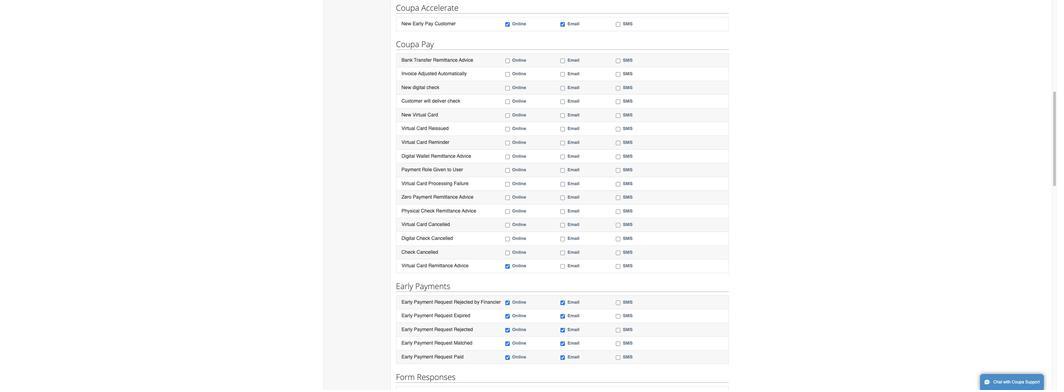 Task type: vqa. For each thing, say whether or not it's contained in the screenshot.
bottommost Account
no



Task type: locate. For each thing, give the bounding box(es) containing it.
rejected
[[454, 299, 473, 305], [454, 327, 473, 332]]

check down 'virtual card cancelled'
[[417, 235, 430, 241]]

card for cancelled
[[417, 222, 427, 227]]

deliver
[[432, 98, 446, 104]]

11 sms from the top
[[623, 181, 633, 186]]

1 new from the top
[[402, 21, 411, 26]]

early up "form"
[[402, 354, 413, 360]]

18 online from the top
[[512, 299, 526, 305]]

cancelled down 'digital check cancelled'
[[417, 249, 438, 255]]

online for physical check remittance advice
[[512, 208, 526, 214]]

11 email from the top
[[568, 181, 580, 186]]

online for check cancelled
[[512, 249, 526, 255]]

21 online from the top
[[512, 341, 526, 346]]

online
[[512, 21, 526, 26], [512, 57, 526, 63], [512, 71, 526, 76], [512, 85, 526, 90], [512, 99, 526, 104], [512, 112, 526, 118], [512, 126, 526, 131], [512, 140, 526, 145], [512, 153, 526, 159], [512, 167, 526, 172], [512, 181, 526, 186], [512, 195, 526, 200], [512, 208, 526, 214], [512, 222, 526, 227], [512, 236, 526, 241], [512, 249, 526, 255], [512, 263, 526, 268], [512, 299, 526, 305], [512, 313, 526, 318], [512, 327, 526, 332], [512, 341, 526, 346], [512, 354, 526, 360]]

12 online from the top
[[512, 195, 526, 200]]

customer down accelerate
[[435, 21, 456, 26]]

6 online from the top
[[512, 112, 526, 118]]

email for virtual card remittance advice
[[568, 263, 580, 268]]

accelerate
[[422, 2, 459, 13]]

payment
[[402, 167, 421, 172], [413, 194, 432, 200], [414, 299, 433, 305], [414, 313, 433, 318], [414, 327, 433, 332], [414, 340, 433, 346], [414, 354, 433, 360]]

payment right zero
[[413, 194, 432, 200]]

5 email from the top
[[568, 99, 580, 104]]

2 online from the top
[[512, 57, 526, 63]]

16 sms from the top
[[623, 249, 633, 255]]

4 request from the top
[[435, 340, 453, 346]]

2 vertical spatial cancelled
[[417, 249, 438, 255]]

4 email from the top
[[568, 85, 580, 90]]

0 vertical spatial pay
[[425, 21, 434, 26]]

pay down the 'coupa accelerate' at left
[[425, 21, 434, 26]]

3 request from the top
[[435, 327, 453, 332]]

email for digital wallet remittance advice
[[568, 153, 580, 159]]

14 sms from the top
[[623, 222, 633, 227]]

online for invoice adjusted automatically
[[512, 71, 526, 76]]

digital
[[413, 85, 425, 90]]

advice for bank transfer remittance advice
[[459, 57, 473, 63]]

payments
[[415, 280, 450, 291]]

email for virtual card reissued
[[568, 126, 580, 131]]

remittance up the payments
[[429, 263, 453, 268]]

19 sms from the top
[[623, 313, 633, 318]]

pay up transfer
[[422, 38, 434, 49]]

9 email from the top
[[568, 153, 580, 159]]

early down early payments
[[402, 299, 413, 305]]

coupa
[[396, 2, 419, 13], [396, 38, 419, 49], [1012, 380, 1025, 385]]

sms for bank transfer remittance advice
[[623, 57, 633, 63]]

request up early payment request expired
[[435, 299, 453, 305]]

1 vertical spatial customer
[[402, 98, 423, 104]]

request up the early payment request rejected
[[435, 313, 453, 318]]

1 email from the top
[[568, 21, 580, 26]]

3 sms from the top
[[623, 71, 633, 76]]

cancelled down 'virtual card cancelled'
[[432, 235, 453, 241]]

sms for digital wallet remittance advice
[[623, 153, 633, 159]]

15 online from the top
[[512, 236, 526, 241]]

6 email from the top
[[568, 112, 580, 118]]

advice
[[459, 57, 473, 63], [457, 153, 471, 159], [459, 194, 474, 200], [462, 208, 476, 214], [454, 263, 469, 268]]

failure
[[454, 181, 469, 186]]

13 online from the top
[[512, 208, 526, 214]]

1 vertical spatial coupa
[[396, 38, 419, 49]]

check down 'digital check cancelled'
[[402, 249, 415, 255]]

12 email from the top
[[568, 195, 580, 200]]

online for virtual card processing failure
[[512, 181, 526, 186]]

online for bank transfer remittance advice
[[512, 57, 526, 63]]

digital left wallet at left top
[[402, 153, 415, 159]]

payment down early payment request matched at the left bottom of the page
[[414, 354, 433, 360]]

payment down early payment request expired
[[414, 327, 433, 332]]

9 online from the top
[[512, 153, 526, 159]]

19 online from the top
[[512, 313, 526, 318]]

cancelled down physical check remittance advice
[[429, 222, 450, 227]]

paid
[[454, 354, 464, 360]]

online for virtual card reissued
[[512, 126, 526, 131]]

14 online from the top
[[512, 222, 526, 227]]

8 email from the top
[[568, 140, 580, 145]]

new
[[402, 21, 411, 26], [402, 85, 411, 90], [402, 112, 411, 118]]

early
[[413, 21, 424, 26], [396, 280, 413, 291], [402, 299, 413, 305], [402, 313, 413, 318], [402, 327, 413, 332], [402, 340, 413, 346], [402, 354, 413, 360]]

16 email from the top
[[568, 249, 580, 255]]

22 online from the top
[[512, 354, 526, 360]]

check
[[421, 208, 435, 214], [417, 235, 430, 241], [402, 249, 415, 255]]

digital check cancelled
[[402, 235, 453, 241]]

cancelled for virtual card cancelled
[[429, 222, 450, 227]]

2 new from the top
[[402, 85, 411, 90]]

new up virtual card reissued
[[402, 112, 411, 118]]

payment up early payment request paid
[[414, 340, 433, 346]]

3 email from the top
[[568, 71, 580, 76]]

None checkbox
[[505, 22, 510, 27], [616, 58, 621, 63], [505, 72, 510, 77], [616, 72, 621, 77], [505, 86, 510, 90], [561, 86, 565, 90], [505, 100, 510, 104], [505, 113, 510, 118], [561, 113, 565, 118], [505, 127, 510, 132], [505, 141, 510, 145], [616, 154, 621, 159], [561, 168, 565, 173], [616, 168, 621, 173], [616, 182, 621, 186], [505, 196, 510, 200], [616, 196, 621, 200], [505, 209, 510, 214], [561, 223, 565, 228], [616, 223, 621, 228], [561, 237, 565, 241], [616, 237, 621, 241], [505, 251, 510, 255], [561, 264, 565, 269], [505, 300, 510, 305], [616, 300, 621, 305], [505, 314, 510, 319], [561, 314, 565, 319], [561, 328, 565, 332], [505, 342, 510, 346], [561, 342, 565, 346], [616, 342, 621, 346], [616, 355, 621, 360], [505, 22, 510, 27], [616, 58, 621, 63], [505, 72, 510, 77], [616, 72, 621, 77], [505, 86, 510, 90], [561, 86, 565, 90], [505, 100, 510, 104], [505, 113, 510, 118], [561, 113, 565, 118], [505, 127, 510, 132], [505, 141, 510, 145], [616, 154, 621, 159], [561, 168, 565, 173], [616, 168, 621, 173], [616, 182, 621, 186], [505, 196, 510, 200], [616, 196, 621, 200], [505, 209, 510, 214], [561, 223, 565, 228], [616, 223, 621, 228], [561, 237, 565, 241], [616, 237, 621, 241], [505, 251, 510, 255], [561, 264, 565, 269], [505, 300, 510, 305], [616, 300, 621, 305], [505, 314, 510, 319], [561, 314, 565, 319], [561, 328, 565, 332], [505, 342, 510, 346], [561, 342, 565, 346], [616, 342, 621, 346], [616, 355, 621, 360]]

card for remittance
[[417, 263, 427, 268]]

digital up "check cancelled"
[[402, 235, 415, 241]]

cancelled
[[429, 222, 450, 227], [432, 235, 453, 241], [417, 249, 438, 255]]

remittance down the zero payment remittance advice
[[436, 208, 461, 214]]

check right the "deliver"
[[448, 98, 461, 104]]

sms for new virtual card
[[623, 112, 633, 118]]

online for early payment request rejected
[[512, 327, 526, 332]]

8 sms from the top
[[623, 140, 633, 145]]

0 vertical spatial new
[[402, 21, 411, 26]]

advice for virtual card remittance advice
[[454, 263, 469, 268]]

email for customer will deliver check
[[568, 99, 580, 104]]

6 sms from the top
[[623, 112, 633, 118]]

10 email from the top
[[568, 167, 580, 172]]

email for invoice adjusted automatically
[[568, 71, 580, 76]]

22 email from the top
[[568, 354, 580, 360]]

None checkbox
[[561, 22, 565, 27], [616, 22, 621, 27], [505, 58, 510, 63], [561, 58, 565, 63], [561, 72, 565, 77], [616, 86, 621, 90], [561, 100, 565, 104], [616, 100, 621, 104], [616, 113, 621, 118], [561, 127, 565, 132], [616, 127, 621, 132], [561, 141, 565, 145], [616, 141, 621, 145], [505, 154, 510, 159], [561, 154, 565, 159], [505, 168, 510, 173], [505, 182, 510, 186], [561, 182, 565, 186], [561, 196, 565, 200], [561, 209, 565, 214], [616, 209, 621, 214], [505, 223, 510, 228], [505, 237, 510, 241], [561, 251, 565, 255], [616, 251, 621, 255], [505, 264, 510, 269], [616, 264, 621, 269], [561, 300, 565, 305], [616, 314, 621, 319], [505, 328, 510, 332], [616, 328, 621, 332], [505, 355, 510, 360], [561, 355, 565, 360], [561, 22, 565, 27], [616, 22, 621, 27], [505, 58, 510, 63], [561, 58, 565, 63], [561, 72, 565, 77], [616, 86, 621, 90], [561, 100, 565, 104], [616, 100, 621, 104], [616, 113, 621, 118], [561, 127, 565, 132], [616, 127, 621, 132], [561, 141, 565, 145], [616, 141, 621, 145], [505, 154, 510, 159], [561, 154, 565, 159], [505, 168, 510, 173], [505, 182, 510, 186], [561, 182, 565, 186], [561, 196, 565, 200], [561, 209, 565, 214], [616, 209, 621, 214], [505, 223, 510, 228], [505, 237, 510, 241], [561, 251, 565, 255], [616, 251, 621, 255], [505, 264, 510, 269], [616, 264, 621, 269], [561, 300, 565, 305], [616, 314, 621, 319], [505, 328, 510, 332], [616, 328, 621, 332], [505, 355, 510, 360], [561, 355, 565, 360]]

2 rejected from the top
[[454, 327, 473, 332]]

2 vertical spatial coupa
[[1012, 380, 1025, 385]]

customer left 'will'
[[402, 98, 423, 104]]

card down new virtual card
[[417, 126, 427, 131]]

new left digital
[[402, 85, 411, 90]]

early payment request paid
[[402, 354, 464, 360]]

19 email from the top
[[568, 313, 580, 318]]

virtual for virtual card reminder
[[402, 139, 415, 145]]

email for early payment request rejected
[[568, 327, 580, 332]]

virtual for virtual card remittance advice
[[402, 263, 415, 268]]

22 sms from the top
[[623, 354, 633, 360]]

14 email from the top
[[568, 222, 580, 227]]

1 digital from the top
[[402, 153, 415, 159]]

sms for early payment request rejected
[[623, 327, 633, 332]]

card down role
[[417, 181, 427, 186]]

card down customer will deliver check
[[428, 112, 438, 118]]

pay
[[425, 21, 434, 26], [422, 38, 434, 49]]

virtual down "check cancelled"
[[402, 263, 415, 268]]

1 vertical spatial new
[[402, 85, 411, 90]]

coupa accelerate
[[396, 2, 459, 13]]

check for digital
[[417, 235, 430, 241]]

0 horizontal spatial customer
[[402, 98, 423, 104]]

sms for early payment request matched
[[623, 341, 633, 346]]

early up the early payment request rejected
[[402, 313, 413, 318]]

email for bank transfer remittance advice
[[568, 57, 580, 63]]

payment down early payments
[[414, 299, 433, 305]]

13 email from the top
[[568, 208, 580, 214]]

physical check remittance advice
[[402, 208, 476, 214]]

reminder
[[429, 139, 450, 145]]

1 sms from the top
[[623, 21, 633, 26]]

1 vertical spatial cancelled
[[432, 235, 453, 241]]

new for new digital check
[[402, 85, 411, 90]]

remittance
[[433, 57, 458, 63], [431, 153, 456, 159], [434, 194, 458, 200], [436, 208, 461, 214], [429, 263, 453, 268]]

request up early payment request matched at the left bottom of the page
[[435, 327, 453, 332]]

10 online from the top
[[512, 167, 526, 172]]

remittance up the given
[[431, 153, 456, 159]]

4 sms from the top
[[623, 85, 633, 90]]

email
[[568, 21, 580, 26], [568, 57, 580, 63], [568, 71, 580, 76], [568, 85, 580, 90], [568, 99, 580, 104], [568, 112, 580, 118], [568, 126, 580, 131], [568, 140, 580, 145], [568, 153, 580, 159], [568, 167, 580, 172], [568, 181, 580, 186], [568, 195, 580, 200], [568, 208, 580, 214], [568, 222, 580, 227], [568, 236, 580, 241], [568, 249, 580, 255], [568, 263, 580, 268], [568, 299, 580, 305], [568, 313, 580, 318], [568, 327, 580, 332], [568, 341, 580, 346], [568, 354, 580, 360]]

reissued
[[429, 126, 449, 131]]

remittance for payment
[[434, 194, 458, 200]]

online for virtual card cancelled
[[512, 222, 526, 227]]

18 sms from the top
[[623, 299, 633, 305]]

check down invoice adjusted automatically
[[427, 85, 439, 90]]

coupa up bank
[[396, 38, 419, 49]]

zero
[[402, 194, 412, 200]]

2 vertical spatial new
[[402, 112, 411, 118]]

7 email from the top
[[568, 126, 580, 131]]

early payments
[[396, 280, 450, 291]]

advice for digital wallet remittance advice
[[457, 153, 471, 159]]

2 vertical spatial check
[[402, 249, 415, 255]]

digital for digital check cancelled
[[402, 235, 415, 241]]

3 new from the top
[[402, 112, 411, 118]]

payment role given to user
[[402, 167, 463, 172]]

3 online from the top
[[512, 71, 526, 76]]

0 vertical spatial rejected
[[454, 299, 473, 305]]

sms
[[623, 21, 633, 26], [623, 57, 633, 63], [623, 71, 633, 76], [623, 85, 633, 90], [623, 99, 633, 104], [623, 112, 633, 118], [623, 126, 633, 131], [623, 140, 633, 145], [623, 153, 633, 159], [623, 167, 633, 172], [623, 181, 633, 186], [623, 195, 633, 200], [623, 208, 633, 214], [623, 222, 633, 227], [623, 236, 633, 241], [623, 249, 633, 255], [623, 263, 633, 268], [623, 299, 633, 305], [623, 313, 633, 318], [623, 327, 633, 332], [623, 341, 633, 346], [623, 354, 633, 360]]

21 email from the top
[[568, 341, 580, 346]]

virtual
[[413, 112, 426, 118], [402, 126, 415, 131], [402, 139, 415, 145], [402, 181, 415, 186], [402, 222, 415, 227], [402, 263, 415, 268]]

2 digital from the top
[[402, 235, 415, 241]]

0 vertical spatial check
[[421, 208, 435, 214]]

1 vertical spatial check
[[417, 235, 430, 241]]

email for new digital check
[[568, 85, 580, 90]]

email for zero payment remittance advice
[[568, 195, 580, 200]]

card for reissued
[[417, 126, 427, 131]]

email for early payment request expired
[[568, 313, 580, 318]]

online for digital wallet remittance advice
[[512, 153, 526, 159]]

zero payment remittance advice
[[402, 194, 474, 200]]

email for virtual card cancelled
[[568, 222, 580, 227]]

email for virtual card processing failure
[[568, 181, 580, 186]]

chat
[[994, 380, 1003, 385]]

request down early payment request matched at the left bottom of the page
[[435, 354, 453, 360]]

digital
[[402, 153, 415, 159], [402, 235, 415, 241]]

2 email from the top
[[568, 57, 580, 63]]

0 horizontal spatial check
[[427, 85, 439, 90]]

coupa up new early pay customer
[[396, 2, 419, 13]]

1 request from the top
[[435, 299, 453, 305]]

20 sms from the top
[[623, 327, 633, 332]]

10 sms from the top
[[623, 167, 633, 172]]

12 sms from the top
[[623, 195, 633, 200]]

early payment request expired
[[402, 313, 471, 318]]

remittance down processing
[[434, 194, 458, 200]]

payment up the early payment request rejected
[[414, 313, 433, 318]]

early down early payment request expired
[[402, 327, 413, 332]]

0 vertical spatial cancelled
[[429, 222, 450, 227]]

online for new virtual card
[[512, 112, 526, 118]]

check up 'virtual card cancelled'
[[421, 208, 435, 214]]

remittance for check
[[436, 208, 461, 214]]

virtual for virtual card reissued
[[402, 126, 415, 131]]

rejected left by
[[454, 299, 473, 305]]

virtual down new virtual card
[[402, 126, 415, 131]]

virtual down virtual card reissued
[[402, 139, 415, 145]]

1 vertical spatial digital
[[402, 235, 415, 241]]

new up coupa pay
[[402, 21, 411, 26]]

1 horizontal spatial check
[[448, 98, 461, 104]]

card up 'digital check cancelled'
[[417, 222, 427, 227]]

9 sms from the top
[[623, 153, 633, 159]]

2 request from the top
[[435, 313, 453, 318]]

card up wallet at left top
[[417, 139, 427, 145]]

card down "check cancelled"
[[417, 263, 427, 268]]

1 rejected from the top
[[454, 299, 473, 305]]

17 sms from the top
[[623, 263, 633, 268]]

card
[[428, 112, 438, 118], [417, 126, 427, 131], [417, 139, 427, 145], [417, 181, 427, 186], [417, 222, 427, 227], [417, 263, 427, 268]]

sms for physical check remittance advice
[[623, 208, 633, 214]]

to
[[448, 167, 452, 172]]

7 sms from the top
[[623, 126, 633, 131]]

20 email from the top
[[568, 327, 580, 332]]

sms for customer will deliver check
[[623, 99, 633, 104]]

virtual down the physical
[[402, 222, 415, 227]]

invoice
[[402, 71, 417, 76]]

20 online from the top
[[512, 327, 526, 332]]

physical
[[402, 208, 420, 214]]

1 vertical spatial rejected
[[454, 327, 473, 332]]

online for digital check cancelled
[[512, 236, 526, 241]]

early payment request matched
[[402, 340, 473, 346]]

request for early payment request expired
[[435, 313, 453, 318]]

request
[[435, 299, 453, 305], [435, 313, 453, 318], [435, 327, 453, 332], [435, 340, 453, 346], [435, 354, 453, 360]]

customer will deliver check
[[402, 98, 461, 104]]

email for new virtual card
[[568, 112, 580, 118]]

sms for new digital check
[[623, 85, 633, 90]]

7 online from the top
[[512, 126, 526, 131]]

5 online from the top
[[512, 99, 526, 104]]

0 vertical spatial digital
[[402, 153, 415, 159]]

given
[[434, 167, 446, 172]]

early left the payments
[[396, 280, 413, 291]]

with
[[1004, 380, 1011, 385]]

16 online from the top
[[512, 249, 526, 255]]

request for early payment request matched
[[435, 340, 453, 346]]

coupa for coupa accelerate
[[396, 2, 419, 13]]

early payment request rejected by financier
[[402, 299, 501, 305]]

coupa right with
[[1012, 380, 1025, 385]]

15 email from the top
[[568, 236, 580, 241]]

online for early payment request rejected by financier
[[512, 299, 526, 305]]

1 horizontal spatial customer
[[435, 21, 456, 26]]

early up early payment request paid
[[402, 340, 413, 346]]

17 email from the top
[[568, 263, 580, 268]]

responses
[[417, 372, 456, 383]]

1 online from the top
[[512, 21, 526, 26]]

coupa pay
[[396, 38, 434, 49]]

0 vertical spatial coupa
[[396, 2, 419, 13]]

remittance up automatically
[[433, 57, 458, 63]]

digital for digital wallet remittance advice
[[402, 153, 415, 159]]

13 sms from the top
[[623, 208, 633, 214]]

rejected up 'matched'
[[454, 327, 473, 332]]

form responses
[[396, 372, 456, 383]]

2 sms from the top
[[623, 57, 633, 63]]

17 online from the top
[[512, 263, 526, 268]]

advice for physical check remittance advice
[[462, 208, 476, 214]]

customer
[[435, 21, 456, 26], [402, 98, 423, 104]]

card for processing
[[417, 181, 427, 186]]

5 sms from the top
[[623, 99, 633, 104]]

11 online from the top
[[512, 181, 526, 186]]

virtual card cancelled
[[402, 222, 450, 227]]

email for early payment request paid
[[568, 354, 580, 360]]

email for early payment request matched
[[568, 341, 580, 346]]

virtual card reminder
[[402, 139, 450, 145]]

15 sms from the top
[[623, 236, 633, 241]]

request down the early payment request rejected
[[435, 340, 453, 346]]

5 request from the top
[[435, 354, 453, 360]]

virtual up zero
[[402, 181, 415, 186]]

21 sms from the top
[[623, 341, 633, 346]]

4 online from the top
[[512, 85, 526, 90]]

8 online from the top
[[512, 140, 526, 145]]

18 email from the top
[[568, 299, 580, 305]]

check
[[427, 85, 439, 90], [448, 98, 461, 104]]

1 vertical spatial pay
[[422, 38, 434, 49]]

new early pay customer
[[402, 21, 456, 26]]



Task type: describe. For each thing, give the bounding box(es) containing it.
digital wallet remittance advice
[[402, 153, 471, 159]]

email for early payment request rejected by financier
[[568, 299, 580, 305]]

invoice adjusted automatically
[[402, 71, 467, 76]]

early for early payment request paid
[[402, 354, 413, 360]]

early for early payments
[[396, 280, 413, 291]]

sms for invoice adjusted automatically
[[623, 71, 633, 76]]

payment for early payment request rejected by financier
[[414, 299, 433, 305]]

online for new digital check
[[512, 85, 526, 90]]

online for customer will deliver check
[[512, 99, 526, 104]]

request for early payment request rejected
[[435, 327, 453, 332]]

virtual card remittance advice
[[402, 263, 469, 268]]

early for early payment request rejected
[[402, 327, 413, 332]]

sms for new early pay customer
[[623, 21, 633, 26]]

sms for virtual card remittance advice
[[623, 263, 633, 268]]

cancelled for digital check cancelled
[[432, 235, 453, 241]]

sms for early payment request paid
[[623, 354, 633, 360]]

expired
[[454, 313, 471, 318]]

online for new early pay customer
[[512, 21, 526, 26]]

payment left role
[[402, 167, 421, 172]]

will
[[424, 98, 431, 104]]

email for physical check remittance advice
[[568, 208, 580, 214]]

online for virtual card reminder
[[512, 140, 526, 145]]

email for check cancelled
[[568, 249, 580, 255]]

matched
[[454, 340, 473, 346]]

check for physical
[[421, 208, 435, 214]]

chat with coupa support
[[994, 380, 1040, 385]]

early payment request rejected
[[402, 327, 473, 332]]

email for digital check cancelled
[[568, 236, 580, 241]]

transfer
[[414, 57, 432, 63]]

sms for early payment request expired
[[623, 313, 633, 318]]

automatically
[[438, 71, 467, 76]]

new for new virtual card
[[402, 112, 411, 118]]

email for payment role given to user
[[568, 167, 580, 172]]

payment for zero payment remittance advice
[[413, 194, 432, 200]]

remittance for wallet
[[431, 153, 456, 159]]

new digital check
[[402, 85, 439, 90]]

early for early payment request matched
[[402, 340, 413, 346]]

sms for early payment request rejected by financier
[[623, 299, 633, 305]]

early down the 'coupa accelerate' at left
[[413, 21, 424, 26]]

online for virtual card remittance advice
[[512, 263, 526, 268]]

new virtual card
[[402, 112, 438, 118]]

1 vertical spatial check
[[448, 98, 461, 104]]

support
[[1026, 380, 1040, 385]]

bank
[[402, 57, 413, 63]]

payment for early payment request rejected
[[414, 327, 433, 332]]

sms for virtual card reminder
[[623, 140, 633, 145]]

online for early payment request paid
[[512, 354, 526, 360]]

rejected for early payment request rejected
[[454, 327, 473, 332]]

new for new early pay customer
[[402, 21, 411, 26]]

processing
[[429, 181, 453, 186]]

coupa inside chat with coupa support button
[[1012, 380, 1025, 385]]

wallet
[[417, 153, 430, 159]]

online for early payment request expired
[[512, 313, 526, 318]]

online for zero payment remittance advice
[[512, 195, 526, 200]]

online for payment role given to user
[[512, 167, 526, 172]]

advice for zero payment remittance advice
[[459, 194, 474, 200]]

check cancelled
[[402, 249, 438, 255]]

sms for payment role given to user
[[623, 167, 633, 172]]

virtual for virtual card cancelled
[[402, 222, 415, 227]]

0 vertical spatial customer
[[435, 21, 456, 26]]

form
[[396, 372, 415, 383]]

card for reminder
[[417, 139, 427, 145]]

remittance for card
[[429, 263, 453, 268]]

sms for digital check cancelled
[[623, 236, 633, 241]]

payment for early payment request matched
[[414, 340, 433, 346]]

rejected for early payment request rejected by financier
[[454, 299, 473, 305]]

virtual for virtual card processing failure
[[402, 181, 415, 186]]

user
[[453, 167, 463, 172]]

virtual up virtual card reissued
[[413, 112, 426, 118]]

by
[[475, 299, 480, 305]]

payment for early payment request paid
[[414, 354, 433, 360]]

sms for virtual card processing failure
[[623, 181, 633, 186]]

early for early payment request expired
[[402, 313, 413, 318]]

financier
[[481, 299, 501, 305]]

chat with coupa support button
[[981, 374, 1045, 390]]

coupa for coupa pay
[[396, 38, 419, 49]]

online for early payment request matched
[[512, 341, 526, 346]]

sms for virtual card cancelled
[[623, 222, 633, 227]]

payment for early payment request expired
[[414, 313, 433, 318]]

early for early payment request rejected by financier
[[402, 299, 413, 305]]

adjusted
[[418, 71, 437, 76]]

email for virtual card reminder
[[568, 140, 580, 145]]

request for early payment request paid
[[435, 354, 453, 360]]

remittance for transfer
[[433, 57, 458, 63]]

virtual card reissued
[[402, 126, 449, 131]]

sms for check cancelled
[[623, 249, 633, 255]]

sms for zero payment remittance advice
[[623, 195, 633, 200]]

bank transfer remittance advice
[[402, 57, 473, 63]]

virtual card processing failure
[[402, 181, 469, 186]]

role
[[422, 167, 432, 172]]

0 vertical spatial check
[[427, 85, 439, 90]]



